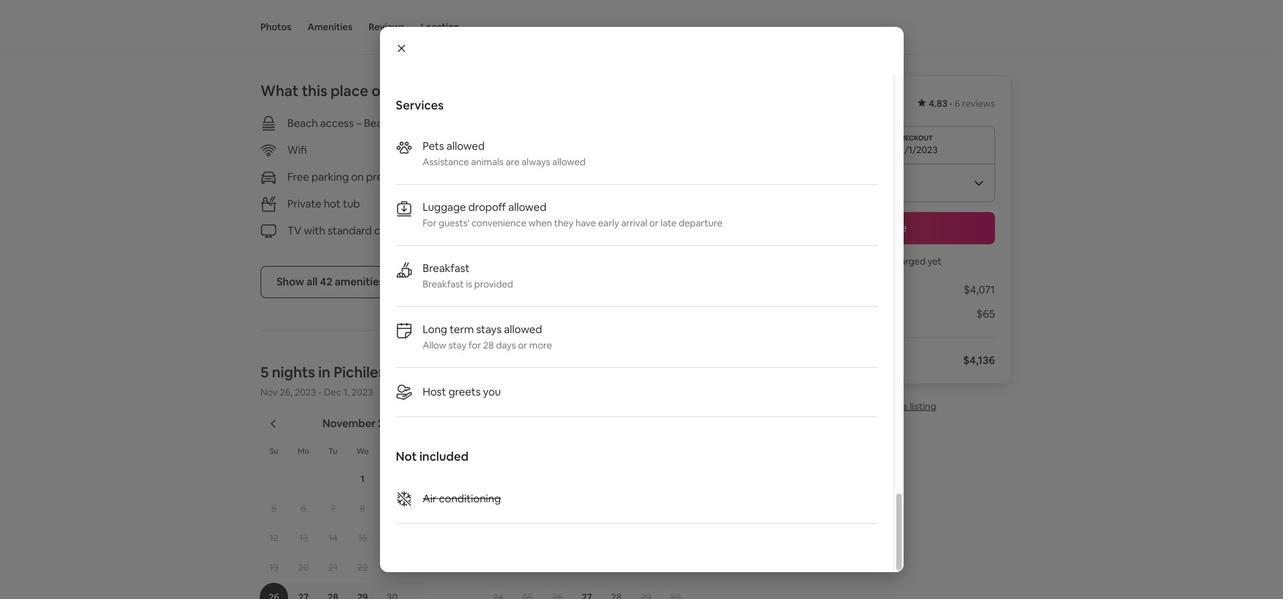 Task type: vqa. For each thing, say whether or not it's contained in the screenshot.


Task type: describe. For each thing, give the bounding box(es) containing it.
12/1/2023 button
[[779, 126, 995, 164]]

workspace
[[566, 143, 620, 157]]

reviews button
[[369, 0, 405, 54]]

6 inside button
[[301, 502, 306, 515]]

$4,071
[[964, 283, 995, 297]]

host
[[423, 385, 446, 399]]

you
[[483, 385, 501, 399]]

sa
[[447, 446, 456, 457]]

animals
[[471, 156, 504, 168]]

when
[[529, 217, 552, 229]]

luggage
[[423, 200, 466, 214]]

–
[[356, 116, 362, 130]]

beachfront
[[364, 116, 419, 130]]

show
[[277, 275, 304, 289]]

cleaning fee
[[779, 307, 841, 321]]

dec
[[324, 386, 341, 398]]

offers
[[372, 81, 412, 100]]

6, wednesday, december 2023. available. there is a 2 night minimum stay requirement. select as check-in date. button
[[573, 494, 601, 523]]

mo
[[298, 446, 309, 457]]

always
[[522, 156, 550, 168]]

allow
[[423, 339, 447, 351]]

dropoff
[[468, 200, 506, 214]]

20 for 1st 20 button
[[298, 562, 309, 574]]

allowed up they
[[536, 197, 574, 211]]

amenities
[[335, 275, 384, 289]]

2 20 button from the left
[[572, 554, 602, 582]]

4, saturday, november 2023. unavailable button
[[437, 465, 465, 493]]

you won't be charged yet
[[832, 255, 942, 267]]

report
[[859, 400, 890, 412]]

washer
[[512, 224, 550, 238]]

allowed up assistance
[[447, 139, 485, 153]]

17 button
[[484, 554, 513, 582]]

·
[[950, 97, 952, 109]]

3 button
[[484, 494, 513, 523]]

8, friday, december 2023. this day is only available for checkout. button
[[632, 494, 660, 523]]

reviews
[[962, 97, 995, 109]]

conditioning
[[439, 492, 501, 506]]

12 button
[[259, 524, 289, 552]]

private hot tub
[[287, 197, 360, 211]]

1
[[361, 473, 365, 485]]

this for report
[[892, 400, 908, 412]]

pets for pets allowed assistance animals are always allowed
[[423, 139, 444, 153]]

access
[[320, 116, 354, 130]]

4, monday, december 2023. available. there is a 2 night minimum stay requirement. select as check-in date. button
[[514, 494, 542, 523]]

charged
[[890, 255, 926, 267]]

2023 right december
[[603, 417, 627, 431]]

13 button
[[289, 524, 318, 552]]

tv
[[287, 224, 301, 238]]

su
[[269, 446, 279, 457]]

be
[[877, 255, 888, 267]]

photos
[[261, 21, 291, 33]]

9 button
[[377, 494, 407, 523]]

calendar application
[[244, 402, 1150, 599]]

2 19 button from the left
[[543, 554, 572, 582]]

have
[[576, 217, 596, 229]]

18
[[523, 562, 533, 574]]

private for private pool
[[512, 170, 546, 184]]

cleaning
[[779, 307, 822, 321]]

early
[[598, 217, 619, 229]]

parking
[[312, 170, 349, 184]]

11, monday, december 2023. unavailable button
[[514, 524, 542, 552]]

provided
[[474, 278, 513, 290]]

on
[[351, 170, 364, 184]]

42
[[320, 275, 332, 289]]

22 for 2nd 22 button from right
[[357, 562, 368, 574]]

we
[[356, 446, 369, 457]]

5, tuesday, december 2023. available. there is a 2 night minimum stay requirement. select as check-in date. button
[[543, 494, 572, 523]]

with
[[304, 224, 325, 238]]

nov
[[261, 386, 278, 398]]

show all 42 amenities
[[277, 275, 384, 289]]

more
[[529, 339, 552, 351]]

26,
[[280, 386, 293, 398]]

what
[[261, 81, 299, 100]]

late
[[661, 217, 677, 229]]

12, tuesday, december 2023. unavailable button
[[543, 524, 572, 552]]

breakfast breakfast is provided
[[423, 261, 513, 290]]

10 button
[[407, 494, 437, 523]]

24 button
[[407, 554, 437, 582]]

28
[[483, 339, 494, 351]]

november
[[323, 417, 376, 431]]

14, thursday, december 2023. unavailable button
[[602, 524, 631, 552]]

-
[[318, 386, 322, 398]]

greets
[[449, 385, 481, 399]]

taxes
[[843, 353, 870, 367]]

location button
[[421, 0, 460, 54]]

pets allowed assistance animals are always allowed
[[423, 139, 586, 168]]

1 22 button from the left
[[348, 554, 377, 582]]

this for what
[[302, 81, 327, 100]]

13, wednesday, december 2023. unavailable button
[[573, 524, 601, 552]]

included
[[420, 449, 469, 464]]

15 button
[[348, 524, 377, 552]]

7
[[331, 502, 336, 515]]

pichilemu
[[334, 363, 401, 382]]

1 breakfast from the top
[[423, 261, 470, 275]]

16, saturday, december 2023. unavailable button
[[662, 524, 690, 552]]

1 button
[[348, 465, 377, 493]]

11
[[447, 502, 455, 515]]

beach
[[287, 116, 318, 130]]

15, friday, december 2023. unavailable button
[[632, 524, 660, 552]]

9
[[389, 502, 395, 515]]

11 button
[[437, 494, 466, 523]]

they
[[554, 217, 574, 229]]

premises
[[366, 170, 411, 184]]

1 23 button from the left
[[377, 554, 407, 582]]

private for private hot tub
[[287, 197, 321, 211]]

what this place offers dialog
[[380, 0, 904, 572]]

won't
[[850, 255, 874, 267]]

november 2023
[[323, 417, 403, 431]]

1 horizontal spatial 6
[[955, 97, 960, 109]]

14 button
[[318, 524, 348, 552]]

free parking on premises
[[287, 170, 411, 184]]

reserve button
[[779, 212, 995, 244]]



Task type: locate. For each thing, give the bounding box(es) containing it.
0 horizontal spatial 21
[[329, 562, 338, 574]]

convenience
[[472, 217, 527, 229]]

2 22 button from the left
[[631, 554, 661, 582]]

6 right ·
[[955, 97, 960, 109]]

allowed up pool on the left top of the page
[[552, 156, 586, 168]]

private down free at left
[[287, 197, 321, 211]]

1 horizontal spatial this
[[892, 400, 908, 412]]

guests'
[[439, 217, 470, 229]]

0 horizontal spatial 23 button
[[377, 554, 407, 582]]

18 button
[[513, 554, 543, 582]]

1 horizontal spatial 22 button
[[631, 554, 661, 582]]

0 horizontal spatial this
[[302, 81, 327, 100]]

20 button down 13 button
[[289, 554, 318, 582]]

or inside luggage dropoff allowed for guests' convenience when they have early arrival or late departure
[[649, 217, 659, 229]]

allowed up days on the left bottom of the page
[[504, 322, 542, 336]]

2023 up th
[[378, 417, 403, 431]]

23 down 16, saturday, december 2023. unavailable button at the right
[[670, 562, 681, 574]]

22 button down 15 button
[[348, 554, 377, 582]]

23 button left 24
[[377, 554, 407, 582]]

amenities
[[308, 21, 353, 33]]

15
[[358, 532, 367, 544]]

0 horizontal spatial 5
[[261, 363, 269, 382]]

1 horizontal spatial 19 button
[[543, 554, 572, 582]]

20 for first 20 button from the right
[[581, 562, 592, 574]]

breakfast
[[423, 261, 470, 275], [423, 278, 464, 290]]

1 vertical spatial pets
[[512, 197, 534, 211]]

all
[[307, 275, 318, 289]]

cable
[[374, 224, 401, 238]]

1 horizontal spatial or
[[649, 217, 659, 229]]

21
[[329, 562, 338, 574], [612, 562, 621, 574]]

21 for 2nd 21 button from right
[[329, 562, 338, 574]]

1 22 from the left
[[357, 562, 368, 574]]

december 2023
[[547, 417, 627, 431]]

4.83 · 6 reviews
[[929, 97, 995, 109]]

1 horizontal spatial 20
[[581, 562, 592, 574]]

1 horizontal spatial 23
[[670, 562, 681, 574]]

1 horizontal spatial 5
[[271, 502, 277, 515]]

23 left 24
[[387, 562, 398, 574]]

0 horizontal spatial or
[[518, 339, 527, 351]]

for
[[469, 339, 481, 351]]

hot
[[324, 197, 341, 211]]

pets inside pets allowed assistance animals are always allowed
[[423, 139, 444, 153]]

1 horizontal spatial private
[[512, 170, 546, 184]]

1 horizontal spatial 20 button
[[572, 554, 602, 582]]

19 right 18 button
[[553, 562, 562, 574]]

1 19 button from the left
[[259, 554, 289, 582]]

0 horizontal spatial 20 button
[[289, 554, 318, 582]]

private pool
[[512, 170, 571, 184]]

pets allowed
[[512, 197, 574, 211]]

amenities button
[[308, 0, 353, 54]]

0 horizontal spatial pets
[[423, 139, 444, 153]]

0 horizontal spatial 23
[[387, 562, 398, 574]]

2 21 button from the left
[[602, 554, 631, 582]]

19
[[269, 562, 279, 574], [553, 562, 562, 574]]

10
[[417, 502, 427, 515]]

21 for second 21 button from left
[[612, 562, 621, 574]]

0 vertical spatial this
[[302, 81, 327, 100]]

1 21 from the left
[[329, 562, 338, 574]]

2 23 button from the left
[[661, 554, 690, 582]]

0 vertical spatial private
[[512, 170, 546, 184]]

pets up when
[[512, 197, 534, 211]]

allowed inside long term stays allowed allow stay for 28 days or more
[[504, 322, 542, 336]]

long term stays allowed allow stay for 28 days or more
[[423, 322, 552, 351]]

reserve
[[867, 221, 907, 235]]

0 horizontal spatial 19
[[269, 562, 279, 574]]

december
[[547, 417, 600, 431]]

8 button
[[348, 494, 377, 523]]

1 19 from the left
[[269, 562, 279, 574]]

0 vertical spatial 5
[[261, 363, 269, 382]]

5 inside 5 nights in pichilemu nov 26, 2023 - dec 1, 2023
[[261, 363, 269, 382]]

2 19 from the left
[[553, 562, 562, 574]]

0 horizontal spatial private
[[287, 197, 321, 211]]

1 21 button from the left
[[318, 554, 348, 582]]

yet
[[928, 255, 942, 267]]

5 inside button
[[271, 502, 277, 515]]

2 21 from the left
[[612, 562, 621, 574]]

dedicated
[[512, 143, 564, 157]]

1 horizontal spatial 19
[[553, 562, 562, 574]]

this up beach at the left top
[[302, 81, 327, 100]]

22 for 1st 22 button from right
[[641, 562, 651, 574]]

stay
[[449, 339, 467, 351]]

1 vertical spatial 6
[[301, 502, 306, 515]]

for
[[423, 217, 437, 229]]

tu
[[328, 446, 338, 457]]

1 20 button from the left
[[289, 554, 318, 582]]

19 down 12
[[269, 562, 279, 574]]

8
[[360, 502, 365, 515]]

0 horizontal spatial 19 button
[[259, 554, 289, 582]]

22 down 15, friday, december 2023. unavailable "button"
[[641, 562, 651, 574]]

1 horizontal spatial 22
[[641, 562, 651, 574]]

0 vertical spatial breakfast
[[423, 261, 470, 275]]

$4,136
[[963, 353, 995, 367]]

breakfast up the is
[[423, 261, 470, 275]]

dedicated workspace
[[512, 143, 620, 157]]

0 horizontal spatial 21 button
[[318, 554, 348, 582]]

23 button
[[377, 554, 407, 582], [661, 554, 690, 582]]

assistance
[[423, 156, 469, 168]]

1 horizontal spatial 21 button
[[602, 554, 631, 582]]

5 for 5 nights in pichilemu nov 26, 2023 - dec 1, 2023
[[261, 363, 269, 382]]

wifi
[[287, 143, 307, 157]]

20 button down the 13, wednesday, december 2023. unavailable button
[[572, 554, 602, 582]]

pets for pets allowed
[[512, 197, 534, 211]]

22 button down 15, friday, december 2023. unavailable "button"
[[631, 554, 661, 582]]

not included
[[396, 449, 469, 464]]

23 button down 16, saturday, december 2023. unavailable button at the right
[[661, 554, 690, 582]]

5 up 12
[[271, 502, 277, 515]]

in
[[318, 363, 331, 382]]

1 horizontal spatial 23 button
[[661, 554, 690, 582]]

total
[[779, 353, 804, 367]]

5
[[261, 363, 269, 382], [271, 502, 277, 515]]

2, saturday, december 2023. unavailable button
[[662, 465, 690, 493]]

20
[[298, 562, 309, 574], [581, 562, 592, 574]]

0 vertical spatial 6
[[955, 97, 960, 109]]

7, thursday, december 2023. available, but has no eligible checkout date, due to the 2 night stay requirement. button
[[602, 494, 631, 523]]

21 down 14, thursday, december 2023. unavailable "button"
[[612, 562, 621, 574]]

17, friday, november 2023. unavailable button
[[408, 524, 436, 552]]

2 23 from the left
[[670, 562, 681, 574]]

19 button down 12, tuesday, december 2023. unavailable button
[[543, 554, 572, 582]]

or
[[649, 217, 659, 229], [518, 339, 527, 351]]

0 vertical spatial or
[[649, 217, 659, 229]]

you
[[832, 255, 848, 267]]

5 up 'nov'
[[261, 363, 269, 382]]

before
[[806, 353, 840, 367]]

1 20 from the left
[[298, 562, 309, 574]]

10, sunday, december 2023. unavailable button
[[484, 524, 512, 552]]

20 down 13 at the bottom left of page
[[298, 562, 309, 574]]

17
[[494, 562, 503, 574]]

5 button
[[259, 494, 289, 523]]

allowed inside luggage dropoff allowed for guests' convenience when they have early arrival or late departure
[[508, 200, 547, 214]]

beach access – beachfront
[[287, 116, 419, 130]]

21 down 14 in the bottom of the page
[[329, 562, 338, 574]]

or right days on the left bottom of the page
[[518, 339, 527, 351]]

1 horizontal spatial pets
[[512, 197, 534, 211]]

1 vertical spatial private
[[287, 197, 321, 211]]

22
[[357, 562, 368, 574], [641, 562, 651, 574]]

20 down the 13, wednesday, december 2023. unavailable button
[[581, 562, 592, 574]]

2023 left -
[[295, 386, 316, 398]]

or left late
[[649, 217, 659, 229]]

pets up assistance
[[423, 139, 444, 153]]

term
[[450, 322, 474, 336]]

20 button
[[289, 554, 318, 582], [572, 554, 602, 582]]

14
[[328, 532, 338, 544]]

1 vertical spatial this
[[892, 400, 908, 412]]

stays
[[476, 322, 502, 336]]

7 button
[[318, 494, 348, 523]]

reviews
[[369, 21, 405, 33]]

21 button down 14, thursday, december 2023. unavailable "button"
[[602, 554, 631, 582]]

6 right 5 button
[[301, 502, 306, 515]]

1 23 from the left
[[387, 562, 398, 574]]

21 button down 14 in the bottom of the page
[[318, 554, 348, 582]]

5 for 5
[[271, 502, 277, 515]]

19 button down 12 button
[[259, 554, 289, 582]]

0 horizontal spatial 22 button
[[348, 554, 377, 582]]

0 horizontal spatial 20
[[298, 562, 309, 574]]

2 20 from the left
[[581, 562, 592, 574]]

breakfast left the is
[[423, 278, 464, 290]]

1 horizontal spatial 21
[[612, 562, 621, 574]]

1 vertical spatial breakfast
[[423, 278, 464, 290]]

2 22 from the left
[[641, 562, 651, 574]]

this left 'listing'
[[892, 400, 908, 412]]

23 for 2nd the 23 button from left
[[670, 562, 681, 574]]

22 down "15" in the left bottom of the page
[[357, 562, 368, 574]]

private down always
[[512, 170, 546, 184]]

2023 right 1,
[[352, 386, 373, 398]]

or inside long term stays allowed allow stay for 28 days or more
[[518, 339, 527, 351]]

9, saturday, december 2023. unavailable button
[[662, 494, 690, 523]]

18, saturday, november 2023. unavailable button
[[437, 524, 465, 552]]

are
[[506, 156, 520, 168]]

air
[[423, 492, 437, 506]]

nights
[[272, 363, 315, 382]]

1 vertical spatial or
[[518, 339, 527, 351]]

photos button
[[261, 0, 291, 54]]

allowed up when
[[508, 200, 547, 214]]

host greets you
[[423, 385, 501, 399]]

fee
[[825, 307, 841, 321]]

24
[[416, 562, 427, 574]]

1 vertical spatial 5
[[271, 502, 277, 515]]

2 breakfast from the top
[[423, 278, 464, 290]]

what this place offers
[[261, 81, 412, 100]]

0 vertical spatial pets
[[423, 139, 444, 153]]

23 for first the 23 button from the left
[[387, 562, 398, 574]]

23
[[387, 562, 398, 574], [670, 562, 681, 574]]

0 horizontal spatial 6
[[301, 502, 306, 515]]

5 nights in pichilemu nov 26, 2023 - dec 1, 2023
[[261, 363, 401, 398]]

report this listing button
[[837, 400, 937, 412]]

0 horizontal spatial 22
[[357, 562, 368, 574]]



